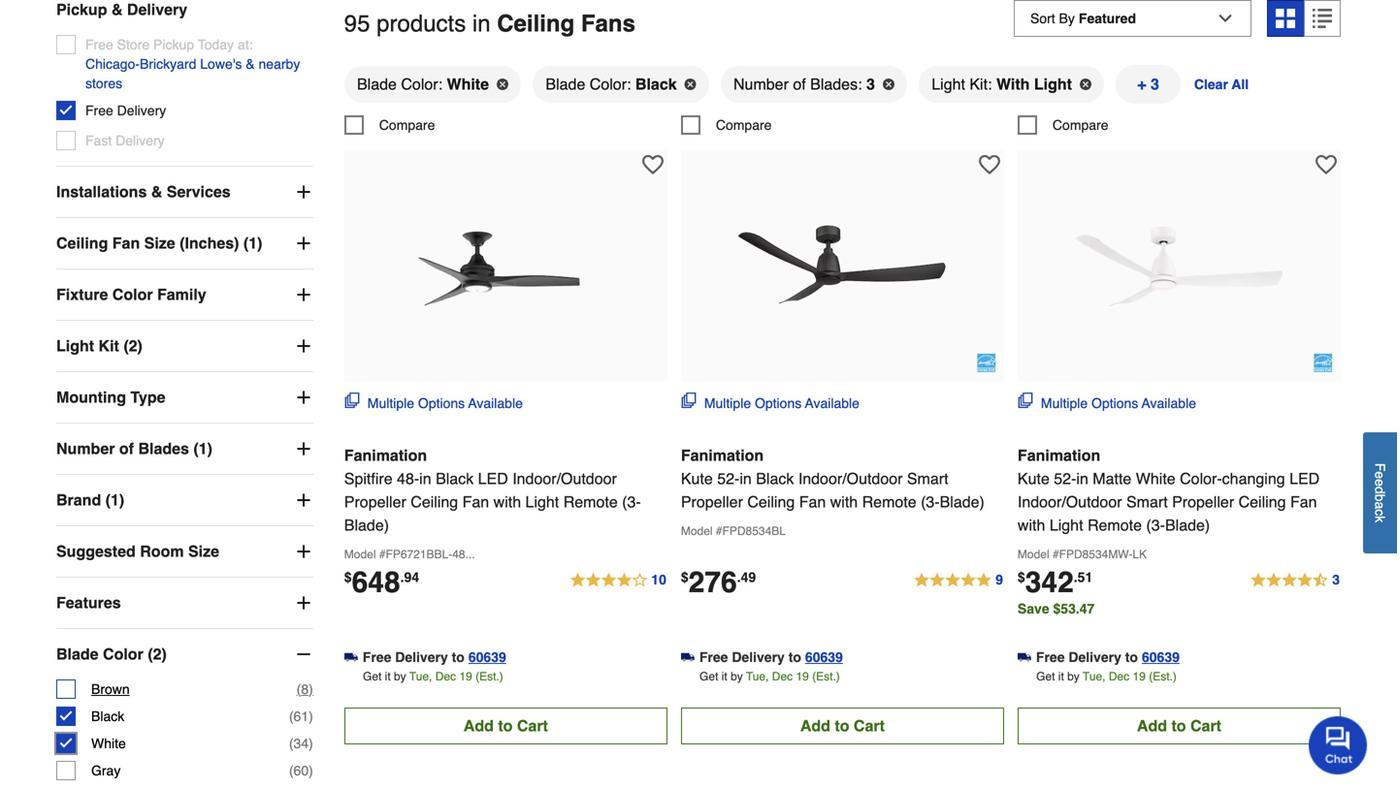 Task type: vqa. For each thing, say whether or not it's contained in the screenshot.


Task type: describe. For each thing, give the bounding box(es) containing it.
services
[[167, 183, 231, 201]]

ceiling fan size (inches) (1)
[[56, 234, 262, 252]]

color for blade
[[103, 646, 143, 664]]

a
[[1373, 502, 1388, 510]]

multiple for the multiple options available link associated with the fanimationkute 52-in black indoor/outdoor smart propeller ceiling fan with remote (3-blade) element
[[704, 396, 751, 411]]

(3- inside the fanimation kute 52-in matte white color-changing led indoor/outdoor smart propeller ceiling fan with light remote (3-blade)
[[1147, 517, 1165, 535]]

number for number of blades: 3
[[734, 75, 789, 93]]

1 horizontal spatial (1)
[[193, 440, 212, 458]]

fast
[[85, 133, 112, 149]]

multiple for fanimationkute 52-in matte white color-changing led indoor/outdoor smart propeller ceiling fan with light remote (3-blade) element the multiple options available link
[[1041, 396, 1088, 411]]

kit:
[[970, 75, 992, 93]]

plus image for installations & services
[[294, 183, 313, 202]]

fanimation kute 52-in black indoor/outdoor smart propeller ceiling fan with remote (3-blade)
[[681, 447, 985, 511]]

suggested
[[56, 543, 136, 561]]

free store pickup today at:
[[85, 37, 253, 52]]

# for fanimation kute 52-in black indoor/outdoor smart propeller ceiling fan with remote (3-blade)
[[716, 525, 723, 538]]

options for fanimationkute 52-in matte white color-changing led indoor/outdoor smart propeller ceiling fan with light remote (3-blade) element the multiple options available link
[[1092, 396, 1139, 411]]

fixture color family button
[[56, 270, 313, 320]]

+
[[1138, 75, 1147, 93]]

(inches)
[[180, 234, 239, 252]]

d
[[1373, 487, 1388, 494]]

number of blades: 3
[[734, 75, 875, 93]]

) for ( 61 )
[[309, 709, 313, 725]]

ceiling inside the fanimation kute 52-in matte white color-changing led indoor/outdoor smart propeller ceiling fan with light remote (3-blade)
[[1239, 493, 1286, 511]]

plus image for fixture color family
[[294, 285, 313, 305]]

of for blades
[[119, 440, 134, 458]]

close circle filled image
[[497, 78, 509, 90]]

fanimation for fanimation kute 52-in black indoor/outdoor smart propeller ceiling fan with remote (3-blade)
[[681, 447, 764, 465]]

blade) inside fanimation spitfire 48-in black led indoor/outdoor propeller ceiling fan with light remote (3- blade)
[[344, 517, 389, 535]]

actual price $648.94 element
[[344, 566, 419, 600]]

gray
[[91, 764, 121, 779]]

in for fanimation kute 52-in matte white color-changing led indoor/outdoor smart propeller ceiling fan with light remote (3-blade)
[[1077, 470, 1089, 488]]

0 horizontal spatial 3
[[867, 75, 875, 93]]

2 it from the left
[[722, 670, 728, 684]]

fanimation kute 52-in black indoor/outdoor smart propeller ceiling fan with remote (3-blade) image
[[736, 160, 949, 374]]

plus image for light kit
[[294, 337, 313, 356]]

& for delivery
[[112, 1, 123, 19]]

34
[[294, 737, 309, 752]]

60
[[294, 764, 309, 779]]

( 8 )
[[297, 682, 313, 698]]

model for kute 52-in matte white color-changing led indoor/outdoor smart propeller ceiling fan with light remote (3-blade)
[[1018, 548, 1050, 562]]

f e e d b a c k button
[[1363, 433, 1397, 554]]

fp6721bbl-
[[386, 548, 452, 562]]

1001006182 element
[[344, 115, 435, 135]]

family
[[157, 286, 206, 304]]

1 (est.) from the left
[[476, 670, 503, 684]]

in right products
[[472, 10, 491, 37]]

3 get it by tue, dec 19 (est.) from the left
[[1037, 670, 1177, 684]]

energy star qualified image for the fanimationkute 52-in black indoor/outdoor smart propeller ceiling fan with remote (3-blade) element
[[977, 354, 997, 373]]

model # fpd8534bl
[[681, 525, 786, 538]]

3 get from the left
[[1037, 670, 1055, 684]]

in for fanimation spitfire 48-in black led indoor/outdoor propeller ceiling fan with light remote (3- blade)
[[419, 470, 431, 488]]

installations & services
[[56, 183, 231, 201]]

multiple options available for third the multiple options available link from right
[[368, 396, 523, 411]]

black down brown
[[91, 709, 124, 725]]

19 for 3rd "60639" button
[[1133, 670, 1146, 684]]

ceiling up the fixture
[[56, 234, 108, 252]]

free down stores
[[85, 103, 113, 118]]

with for remote
[[830, 493, 858, 511]]

648
[[352, 566, 400, 600]]

multiple options available link for fanimationkute 52-in matte white color-changing led indoor/outdoor smart propeller ceiling fan with light remote (3-blade) element
[[1018, 393, 1197, 413]]

ceiling up close circle filled image
[[497, 10, 575, 37]]

# for fanimation kute 52-in matte white color-changing led indoor/outdoor smart propeller ceiling fan with light remote (3-blade)
[[1053, 548, 1059, 562]]

1 multiple options available link from the left
[[344, 393, 523, 413]]

free for 3rd "60639" button
[[1036, 650, 1065, 666]]

1002625432 element
[[1018, 115, 1109, 135]]

fan inside fanimation spitfire 48-in black led indoor/outdoor propeller ceiling fan with light remote (3- blade)
[[463, 493, 489, 511]]

1002537620 element
[[681, 115, 772, 135]]

clear all button
[[1193, 65, 1251, 104]]

1 get it by tue, dec 19 (est.) from the left
[[363, 670, 503, 684]]

room
[[140, 543, 184, 561]]

0 horizontal spatial pickup
[[56, 1, 107, 19]]

1 by from the left
[[394, 670, 406, 684]]

energy star qualified image for fanimationkute 52-in matte white color-changing led indoor/outdoor smart propeller ceiling fan with light remote (3-blade) element
[[1314, 354, 1333, 373]]

3 inside 4.5 stars image
[[1333, 572, 1340, 588]]

) for ( 8 )
[[309, 682, 313, 698]]

brand (1)
[[56, 492, 124, 510]]

fans
[[581, 10, 636, 37]]

fixture color family
[[56, 286, 206, 304]]

1 add to cart from the left
[[464, 718, 548, 735]]

2 e from the top
[[1373, 479, 1388, 487]]

blade for blade color: white
[[357, 75, 397, 93]]

smart inside the fanimation kute 52-in matte white color-changing led indoor/outdoor smart propeller ceiling fan with light remote (3-blade)
[[1127, 493, 1168, 511]]

model # fp6721bbl-48...
[[344, 548, 475, 562]]

products
[[377, 10, 466, 37]]

kute for kute 52-in black indoor/outdoor smart propeller ceiling fan with remote (3-blade)
[[681, 470, 713, 488]]

$ 276 .49
[[681, 566, 756, 600]]

grid view image
[[1276, 9, 1296, 28]]

3 (est.) from the left
[[1149, 670, 1177, 684]]

list box containing blade color:
[[344, 65, 1341, 115]]

indoor/outdoor inside the fanimation kute 52-in matte white color-changing led indoor/outdoor smart propeller ceiling fan with light remote (3-blade)
[[1018, 493, 1122, 511]]

fpd8534bl
[[723, 525, 786, 538]]

48...
[[452, 548, 475, 562]]

plus image for features
[[294, 594, 313, 613]]

brown
[[91, 682, 130, 698]]

free delivery
[[85, 103, 166, 118]]

free for 1st "60639" button from the left
[[363, 650, 391, 666]]

delivery down 'free delivery' at the top
[[116, 133, 165, 149]]

heart outline image
[[1316, 154, 1337, 176]]

2 add to cart button from the left
[[681, 708, 1004, 745]]

close circle filled image for black
[[685, 78, 696, 90]]

3 cart from the left
[[1191, 718, 1222, 735]]

.94
[[400, 570, 419, 586]]

b
[[1373, 494, 1388, 502]]

blade color: white
[[357, 75, 489, 93]]

1 get from the left
[[363, 670, 382, 684]]

blade color: black
[[546, 75, 677, 93]]

19 for 2nd "60639" button from left
[[796, 670, 809, 684]]

spitfire
[[344, 470, 393, 488]]

brickyard
[[140, 56, 196, 72]]

multiple options available for fanimationkute 52-in matte white color-changing led indoor/outdoor smart propeller ceiling fan with light remote (3-blade) element the multiple options available link
[[1041, 396, 1197, 411]]

tue, for 1st "60639" button from the left
[[409, 670, 432, 684]]

blade) inside the fanimation kute 52-in matte white color-changing led indoor/outdoor smart propeller ceiling fan with light remote (3-blade)
[[1165, 517, 1210, 535]]

0 horizontal spatial white
[[91, 737, 126, 752]]

$ 648 .94
[[344, 566, 419, 600]]

( for 61
[[289, 709, 294, 725]]

indoor/outdoor inside "fanimation kute 52-in black indoor/outdoor smart propeller ceiling fan with remote (3-blade)"
[[798, 470, 903, 488]]

( 60 )
[[289, 764, 313, 779]]

3 60639 from the left
[[1142, 650, 1180, 666]]

propeller for kute
[[681, 493, 743, 511]]

4.5 stars image
[[1250, 570, 1341, 593]]

black inside "fanimation kute 52-in black indoor/outdoor smart propeller ceiling fan with remote (3-blade)"
[[756, 470, 794, 488]]

2 60639 button from the left
[[805, 648, 843, 668]]

remote inside "fanimation kute 52-in black indoor/outdoor smart propeller ceiling fan with remote (3-blade)"
[[862, 493, 917, 511]]

remote inside the fanimation kute 52-in matte white color-changing led indoor/outdoor smart propeller ceiling fan with light remote (3-blade)
[[1088, 517, 1142, 535]]

0 vertical spatial (1)
[[244, 234, 262, 252]]

with for light
[[494, 493, 521, 511]]

compare for 1001006182 element
[[379, 117, 435, 133]]

$53.47
[[1053, 602, 1095, 617]]

delivery down .49
[[732, 650, 785, 666]]

95 products in ceiling fans
[[344, 10, 636, 37]]

9
[[996, 572, 1003, 588]]

52- for matte
[[1054, 470, 1077, 488]]

52- for black
[[717, 470, 740, 488]]

2 get from the left
[[700, 670, 719, 684]]

5 stars image
[[913, 570, 1004, 593]]

10 button
[[569, 570, 668, 593]]

light kit (2)
[[56, 337, 143, 355]]

installations & services button
[[56, 167, 313, 217]]

options for the multiple options available link associated with the fanimationkute 52-in black indoor/outdoor smart propeller ceiling fan with remote (3-blade) element
[[755, 396, 802, 411]]

actual price $342.51 element
[[1018, 566, 1093, 600]]

chat invite button image
[[1309, 716, 1368, 775]]

white inside the fanimation kute 52-in matte white color-changing led indoor/outdoor smart propeller ceiling fan with light remote (3-blade)
[[1136, 470, 1176, 488]]

pickup & delivery
[[56, 1, 187, 19]]

(3- inside fanimation spitfire 48-in black led indoor/outdoor propeller ceiling fan with light remote (3- blade)
[[622, 493, 641, 511]]

c
[[1373, 510, 1388, 516]]

available for third the multiple options available link from right
[[468, 396, 523, 411]]

chicago-brickyard lowe's & nearby stores button
[[85, 54, 313, 93]]

19 for 1st "60639" button from the left
[[459, 670, 472, 684]]

today
[[198, 37, 234, 52]]

blade) inside "fanimation kute 52-in black indoor/outdoor smart propeller ceiling fan with remote (3-blade)"
[[940, 493, 985, 511]]

black inside fanimation spitfire 48-in black led indoor/outdoor propeller ceiling fan with light remote (3- blade)
[[436, 470, 474, 488]]

3 plus image from the top
[[294, 491, 313, 511]]

3 free delivery to 60639 from the left
[[1036, 650, 1180, 666]]

with
[[997, 75, 1030, 93]]

( 34 )
[[289, 737, 313, 752]]

delivery down .94
[[395, 650, 448, 666]]

342
[[1025, 566, 1074, 600]]

chicago-brickyard lowe's & nearby stores
[[85, 56, 300, 91]]

2 60639 from the left
[[805, 650, 843, 666]]

mounting type
[[56, 389, 166, 407]]

3 button
[[1250, 570, 1341, 593]]

61
[[294, 709, 309, 725]]

chicago-
[[85, 56, 140, 72]]

fanimation spitfire 48-in black led indoor/outdoor propeller ceiling fan with light remote (3- blade)
[[344, 447, 641, 535]]

) for ( 34 )
[[309, 737, 313, 752]]

minus image
[[294, 645, 313, 665]]

truck filled image
[[1018, 651, 1031, 665]]

color: for black
[[590, 75, 631, 93]]

with inside the fanimation kute 52-in matte white color-changing led indoor/outdoor smart propeller ceiling fan with light remote (3-blade)
[[1018, 517, 1046, 535]]

(3- inside "fanimation kute 52-in black indoor/outdoor smart propeller ceiling fan with remote (3-blade)"
[[921, 493, 940, 511]]

number of blades (1)
[[56, 440, 212, 458]]

remote inside fanimation spitfire 48-in black led indoor/outdoor propeller ceiling fan with light remote (3- blade)
[[564, 493, 618, 511]]

lk
[[1133, 548, 1147, 562]]

led inside the fanimation kute 52-in matte white color-changing led indoor/outdoor smart propeller ceiling fan with light remote (3-blade)
[[1290, 470, 1320, 488]]

actual price $276.49 element
[[681, 566, 756, 600]]

available for fanimationkute 52-in matte white color-changing led indoor/outdoor smart propeller ceiling fan with light remote (3-blade) element the multiple options available link
[[1142, 396, 1197, 411]]

1 free delivery to 60639 from the left
[[363, 650, 506, 666]]

1 horizontal spatial white
[[447, 75, 489, 93]]

1 it from the left
[[385, 670, 391, 684]]

free up chicago-
[[85, 37, 113, 52]]

number for number of blades (1)
[[56, 440, 115, 458]]

save
[[1018, 602, 1050, 617]]

1 60639 button from the left
[[469, 648, 506, 668]]

delivery up the free store pickup today at:
[[127, 1, 187, 19]]

.49
[[737, 570, 756, 586]]

brand
[[56, 492, 101, 510]]

2 dec from the left
[[772, 670, 793, 684]]

1 cart from the left
[[517, 718, 548, 735]]



Task type: locate. For each thing, give the bounding box(es) containing it.
propeller up model # fpd8534bl
[[681, 493, 743, 511]]

0 horizontal spatial by
[[394, 670, 406, 684]]

(3- up 9 button
[[921, 493, 940, 511]]

1 kute from the left
[[681, 470, 713, 488]]

black
[[636, 75, 677, 93], [436, 470, 474, 488], [756, 470, 794, 488], [91, 709, 124, 725]]

blade) up 9 button
[[940, 493, 985, 511]]

1 19 from the left
[[459, 670, 472, 684]]

& inside chicago-brickyard lowe's & nearby stores
[[246, 56, 255, 72]]

multiple options available up "fanimation kute 52-in black indoor/outdoor smart propeller ceiling fan with remote (3-blade)"
[[704, 396, 860, 411]]

2 horizontal spatial close circle filled image
[[1080, 78, 1092, 90]]

get right ( 8 )
[[363, 670, 382, 684]]

fan inside the fanimation kute 52-in matte white color-changing led indoor/outdoor smart propeller ceiling fan with light remote (3-blade)
[[1291, 493, 1317, 511]]

plus image
[[294, 183, 313, 202], [294, 234, 313, 253], [294, 337, 313, 356], [294, 440, 313, 459], [294, 543, 313, 562], [294, 594, 313, 613]]

1 tue, from the left
[[409, 670, 432, 684]]

0 horizontal spatial (3-
[[622, 493, 641, 511]]

3 propeller from the left
[[1172, 493, 1235, 511]]

propeller down spitfire
[[344, 493, 406, 511]]

) down ( 8 )
[[309, 709, 313, 725]]

1 horizontal spatial options
[[755, 396, 802, 411]]

0 horizontal spatial dec
[[435, 670, 456, 684]]

in inside "fanimation kute 52-in black indoor/outdoor smart propeller ceiling fan with remote (3-blade)"
[[740, 470, 752, 488]]

blade color (2)
[[56, 646, 167, 664]]

( for 8
[[297, 682, 301, 698]]

2 free delivery to 60639 from the left
[[700, 650, 843, 666]]

color left family
[[112, 286, 153, 304]]

(1) right blades
[[193, 440, 212, 458]]

energy star qualified image inside fanimationkute 52-in matte white color-changing led indoor/outdoor smart propeller ceiling fan with light remote (3-blade) element
[[1314, 354, 1333, 373]]

3
[[867, 75, 875, 93], [1151, 75, 1160, 93], [1333, 572, 1340, 588]]

1 add from the left
[[464, 718, 494, 735]]

suggested room size button
[[56, 527, 313, 577]]

fanimation spitfire 48-in black led indoor/outdoor propeller ceiling fan with light remote (3-blade) image
[[399, 160, 613, 374]]

in left matte
[[1077, 470, 1089, 488]]

1 vertical spatial color
[[103, 646, 143, 664]]

1 available from the left
[[468, 396, 523, 411]]

compare inside 1001006182 element
[[379, 117, 435, 133]]

options up matte
[[1092, 396, 1139, 411]]

black up fpd8534bl
[[756, 470, 794, 488]]

1 horizontal spatial led
[[1290, 470, 1320, 488]]

1 horizontal spatial dec
[[772, 670, 793, 684]]

propeller
[[344, 493, 406, 511], [681, 493, 743, 511], [1172, 493, 1235, 511]]

2 horizontal spatial cart
[[1191, 718, 1222, 735]]

) for ( 60 )
[[309, 764, 313, 779]]

2 horizontal spatial get
[[1037, 670, 1055, 684]]

close circle filled image up "1002625432" "element"
[[1080, 78, 1092, 90]]

plus image for number of blades
[[294, 440, 313, 459]]

in for fanimation kute 52-in black indoor/outdoor smart propeller ceiling fan with remote (3-blade)
[[740, 470, 752, 488]]

$ for 276
[[681, 570, 689, 586]]

type
[[130, 389, 166, 407]]

1 vertical spatial number
[[56, 440, 115, 458]]

$ left .94
[[344, 570, 352, 586]]

ceiling inside "fanimation kute 52-in black indoor/outdoor smart propeller ceiling fan with remote (3-blade)"
[[748, 493, 795, 511]]

blade for blade color: black
[[546, 75, 586, 93]]

2 52- from the left
[[1054, 470, 1077, 488]]

model up "342" on the right of page
[[1018, 548, 1050, 562]]

3 60639 button from the left
[[1142, 648, 1180, 668]]

black down fans
[[636, 75, 677, 93]]

# for fanimation spitfire 48-in black led indoor/outdoor propeller ceiling fan with light remote (3- blade)
[[379, 548, 386, 562]]

( 61 )
[[289, 709, 313, 725]]

plus image inside mounting type button
[[294, 388, 313, 408]]

1 horizontal spatial #
[[716, 525, 723, 538]]

options for third the multiple options available link from right
[[418, 396, 465, 411]]

0 horizontal spatial add to cart
[[464, 718, 548, 735]]

(1) right brand
[[105, 492, 124, 510]]

delivery up 'fast delivery'
[[117, 103, 166, 118]]

0 horizontal spatial add
[[464, 718, 494, 735]]

1 compare from the left
[[379, 117, 435, 133]]

1 horizontal spatial tue,
[[746, 670, 769, 684]]

features button
[[56, 578, 313, 629]]

& left services
[[151, 183, 162, 201]]

2 plus image from the top
[[294, 234, 313, 253]]

it down save $53.47
[[1059, 670, 1064, 684]]

95
[[344, 10, 370, 37]]

e up the b
[[1373, 479, 1388, 487]]

1 $ from the left
[[344, 570, 352, 586]]

mounting type button
[[56, 373, 313, 423]]

3 add from the left
[[1137, 718, 1167, 735]]

2 multiple from the left
[[704, 396, 751, 411]]

propeller for spitfire
[[344, 493, 406, 511]]

#
[[716, 525, 723, 538], [379, 548, 386, 562], [1053, 548, 1059, 562]]

2 add to cart from the left
[[800, 718, 885, 735]]

0 horizontal spatial led
[[478, 470, 508, 488]]

0 horizontal spatial indoor/outdoor
[[513, 470, 617, 488]]

it right ( 8 )
[[385, 670, 391, 684]]

0 horizontal spatial get
[[363, 670, 382, 684]]

plus image
[[294, 285, 313, 305], [294, 388, 313, 408], [294, 491, 313, 511]]

tue, for 3rd "60639" button
[[1083, 670, 1106, 684]]

close circle filled image right the blades:
[[883, 78, 895, 90]]

1 horizontal spatial $
[[681, 570, 689, 586]]

2 plus image from the top
[[294, 388, 313, 408]]

19
[[459, 670, 472, 684], [796, 670, 809, 684], [1133, 670, 1146, 684]]

0 horizontal spatial #
[[379, 548, 386, 562]]

available up "fanimation kute 52-in black indoor/outdoor smart propeller ceiling fan with remote (3-blade)"
[[805, 396, 860, 411]]

kute up model # fpd8534bl
[[681, 470, 713, 488]]

( up ( 34 )
[[289, 709, 294, 725]]

it
[[385, 670, 391, 684], [722, 670, 728, 684], [1059, 670, 1064, 684]]

2 horizontal spatial 19
[[1133, 670, 1146, 684]]

get down save $53.47
[[1037, 670, 1055, 684]]

3 19 from the left
[[1133, 670, 1146, 684]]

2 horizontal spatial (1)
[[244, 234, 262, 252]]

2 fanimation from the left
[[681, 447, 764, 465]]

0 vertical spatial &
[[112, 1, 123, 19]]

number up brand (1)
[[56, 440, 115, 458]]

plus image for suggested room size
[[294, 543, 313, 562]]

2 cart from the left
[[854, 718, 885, 735]]

propeller inside fanimation spitfire 48-in black led indoor/outdoor propeller ceiling fan with light remote (3- blade)
[[344, 493, 406, 511]]

1 vertical spatial pickup
[[153, 37, 194, 52]]

nearby
[[259, 56, 300, 72]]

delivery down the $53.47
[[1069, 650, 1122, 666]]

3 dec from the left
[[1109, 670, 1130, 684]]

propeller inside "fanimation kute 52-in black indoor/outdoor smart propeller ceiling fan with remote (3-blade)"
[[681, 493, 743, 511]]

2 vertical spatial (1)
[[105, 492, 124, 510]]

) down 34
[[309, 764, 313, 779]]

light inside fanimation spitfire 48-in black led indoor/outdoor propeller ceiling fan with light remote (3- blade)
[[526, 493, 559, 511]]

3 ) from the top
[[309, 737, 313, 752]]

ceiling down 48-
[[411, 493, 458, 511]]

0 horizontal spatial fanimation
[[344, 447, 427, 465]]

free delivery to 60639 down the $53.47
[[1036, 650, 1180, 666]]

(2)
[[124, 337, 143, 355], [148, 646, 167, 664]]

it down actual price $276.49 element
[[722, 670, 728, 684]]

0 vertical spatial pickup
[[56, 1, 107, 19]]

fanimation
[[344, 447, 427, 465], [681, 447, 764, 465], [1018, 447, 1101, 465]]

3 tue, from the left
[[1083, 670, 1106, 684]]

2 (est.) from the left
[[812, 670, 840, 684]]

blade) down spitfire
[[344, 517, 389, 535]]

e up the d
[[1373, 472, 1388, 479]]

0 vertical spatial smart
[[907, 470, 949, 488]]

fanimation for fanimation spitfire 48-in black led indoor/outdoor propeller ceiling fan with light remote (3- blade)
[[344, 447, 427, 465]]

available up fanimation spitfire 48-in black led indoor/outdoor propeller ceiling fan with light remote (3- blade)
[[468, 396, 523, 411]]

( up 61 at the bottom left of the page
[[297, 682, 301, 698]]

& down the at:
[[246, 56, 255, 72]]

kute for kute 52-in matte white color-changing led indoor/outdoor smart propeller ceiling fan with light remote (3-blade)
[[1018, 470, 1050, 488]]

close circle filled image
[[685, 78, 696, 90], [883, 78, 895, 90], [1080, 78, 1092, 90]]

0 horizontal spatial size
[[144, 234, 175, 252]]

1 heart outline image from the left
[[642, 154, 664, 176]]

size inside suggested room size button
[[188, 543, 219, 561]]

by down the $53.47
[[1068, 670, 1080, 684]]

truck filled image right minus icon
[[344, 651, 358, 665]]

(2) for light kit (2)
[[124, 337, 143, 355]]

0 horizontal spatial (1)
[[105, 492, 124, 510]]

$ inside "$ 342 .51"
[[1018, 570, 1025, 586]]

(1) right '(inches)'
[[244, 234, 262, 252]]

2 horizontal spatial multiple
[[1041, 396, 1088, 411]]

blade)
[[940, 493, 985, 511], [344, 517, 389, 535], [1165, 517, 1210, 535]]

2 truck filled image from the left
[[681, 651, 695, 665]]

2 horizontal spatial it
[[1059, 670, 1064, 684]]

(2) for blade color (2)
[[148, 646, 167, 664]]

at:
[[238, 37, 253, 52]]

0 horizontal spatial close circle filled image
[[685, 78, 696, 90]]

+ 3
[[1138, 75, 1160, 93]]

free delivery to 60639
[[363, 650, 506, 666], [700, 650, 843, 666], [1036, 650, 1180, 666]]

options up "fanimation kute 52-in black indoor/outdoor smart propeller ceiling fan with remote (3-blade)"
[[755, 396, 802, 411]]

0 horizontal spatial $
[[344, 570, 352, 586]]

2 vertical spatial white
[[91, 737, 126, 752]]

pickup up chicago-
[[56, 1, 107, 19]]

color: down fans
[[590, 75, 631, 93]]

3 add to cart from the left
[[1137, 718, 1222, 735]]

3 fanimation from the left
[[1018, 447, 1101, 465]]

.51
[[1074, 570, 1093, 586]]

white up gray
[[91, 737, 126, 752]]

truck filled image down 276
[[681, 651, 695, 665]]

2 $ from the left
[[681, 570, 689, 586]]

ceiling up fpd8534bl
[[748, 493, 795, 511]]

0 horizontal spatial multiple options available link
[[344, 393, 523, 413]]

blade for blade color (2)
[[56, 646, 99, 664]]

options up 48-
[[418, 396, 465, 411]]

1 options from the left
[[418, 396, 465, 411]]

with inside "fanimation kute 52-in black indoor/outdoor smart propeller ceiling fan with remote (3-blade)"
[[830, 493, 858, 511]]

# up actual price $276.49 element
[[716, 525, 723, 538]]

indoor/outdoor inside fanimation spitfire 48-in black led indoor/outdoor propeller ceiling fan with light remote (3- blade)
[[513, 470, 617, 488]]

0 horizontal spatial (2)
[[124, 337, 143, 355]]

in right spitfire
[[419, 470, 431, 488]]

kute left matte
[[1018, 470, 1050, 488]]

1 multiple options available from the left
[[368, 396, 523, 411]]

1 horizontal spatial 19
[[796, 670, 809, 684]]

available up 'color-'
[[1142, 396, 1197, 411]]

clear
[[1194, 77, 1228, 92]]

color:
[[401, 75, 443, 93], [590, 75, 631, 93]]

f
[[1373, 463, 1388, 472]]

2 heart outline image from the left
[[979, 154, 1000, 176]]

3 multiple from the left
[[1041, 396, 1088, 411]]

ceiling
[[497, 10, 575, 37], [56, 234, 108, 252], [411, 493, 458, 511], [748, 493, 795, 511], [1239, 493, 1286, 511]]

3 $ from the left
[[1018, 570, 1025, 586]]

truck filled image for 1st "60639" button from the left
[[344, 651, 358, 665]]

2 horizontal spatial 3
[[1333, 572, 1340, 588]]

led right 48-
[[478, 470, 508, 488]]

1 horizontal spatial heart outline image
[[979, 154, 1000, 176]]

with inside fanimation spitfire 48-in black led indoor/outdoor propeller ceiling fan with light remote (3- blade)
[[494, 493, 521, 511]]

options
[[418, 396, 465, 411], [755, 396, 802, 411], [1092, 396, 1139, 411]]

2 energy star qualified image from the left
[[1314, 354, 1333, 373]]

energy star qualified image inside the fanimationkute 52-in black indoor/outdoor smart propeller ceiling fan with remote (3-blade) element
[[977, 354, 997, 373]]

get down 276
[[700, 670, 719, 684]]

2 add from the left
[[800, 718, 831, 735]]

2 19 from the left
[[796, 670, 809, 684]]

fanimation kute 52-in matte white color-changing led indoor/outdoor smart propeller ceiling fan with light remote (3-blade) image
[[1073, 160, 1286, 374]]

0 horizontal spatial color:
[[401, 75, 443, 93]]

1 fanimation from the left
[[344, 447, 427, 465]]

# up actual price $648.94 element
[[379, 548, 386, 562]]

1 horizontal spatial 3
[[1151, 75, 1160, 93]]

multiple for third the multiple options available link from right
[[368, 396, 414, 411]]

4 ) from the top
[[309, 764, 313, 779]]

in inside fanimation spitfire 48-in black led indoor/outdoor propeller ceiling fan with light remote (3- blade)
[[419, 470, 431, 488]]

fanimation for fanimation kute 52-in matte white color-changing led indoor/outdoor smart propeller ceiling fan with light remote (3-blade)
[[1018, 447, 1101, 465]]

2 horizontal spatial dec
[[1109, 670, 1130, 684]]

pickup up brickyard
[[153, 37, 194, 52]]

$ right 10
[[681, 570, 689, 586]]

kute inside the fanimation kute 52-in matte white color-changing led indoor/outdoor smart propeller ceiling fan with light remote (3-blade)
[[1018, 470, 1050, 488]]

multiple
[[368, 396, 414, 411], [704, 396, 751, 411], [1041, 396, 1088, 411]]

free
[[85, 37, 113, 52], [85, 103, 113, 118], [363, 650, 391, 666], [700, 650, 728, 666], [1036, 650, 1065, 666]]

features
[[56, 594, 121, 612]]

2 horizontal spatial propeller
[[1172, 493, 1235, 511]]

(2) right kit
[[124, 337, 143, 355]]

free down 276
[[700, 650, 728, 666]]

2 multiple options available link from the left
[[681, 393, 860, 413]]

1 horizontal spatial (2)
[[148, 646, 167, 664]]

heart outline image down kit:
[[979, 154, 1000, 176]]

number up 1002537620 element
[[734, 75, 789, 93]]

2 color: from the left
[[590, 75, 631, 93]]

1 horizontal spatial number
[[734, 75, 789, 93]]

2 horizontal spatial with
[[1018, 517, 1046, 535]]

mounting
[[56, 389, 126, 407]]

fast delivery
[[85, 133, 165, 149]]

plus image inside features button
[[294, 594, 313, 613]]

model
[[681, 525, 713, 538], [344, 548, 376, 562], [1018, 548, 1050, 562]]

2 horizontal spatial &
[[246, 56, 255, 72]]

plus image inside suggested room size button
[[294, 543, 313, 562]]

1 horizontal spatial get
[[700, 670, 719, 684]]

1 horizontal spatial free delivery to 60639
[[700, 650, 843, 666]]

1 energy star qualified image from the left
[[977, 354, 997, 373]]

)
[[309, 682, 313, 698], [309, 709, 313, 725], [309, 737, 313, 752], [309, 764, 313, 779]]

0 horizontal spatial number
[[56, 440, 115, 458]]

all
[[1232, 77, 1249, 92]]

3 options from the left
[[1092, 396, 1139, 411]]

kute inside "fanimation kute 52-in black indoor/outdoor smart propeller ceiling fan with remote (3-blade)"
[[681, 470, 713, 488]]

0 vertical spatial white
[[447, 75, 489, 93]]

0 vertical spatial number
[[734, 75, 789, 93]]

plus image for ceiling fan size (inches)
[[294, 234, 313, 253]]

(est.)
[[476, 670, 503, 684], [812, 670, 840, 684], [1149, 670, 1177, 684]]

store
[[117, 37, 150, 52]]

8
[[301, 682, 309, 698]]

model up 276
[[681, 525, 713, 538]]

by down actual price $276.49 element
[[731, 670, 743, 684]]

1 horizontal spatial (3-
[[921, 493, 940, 511]]

$ 342 .51
[[1018, 566, 1093, 600]]

2 kute from the left
[[1018, 470, 1050, 488]]

truck filled image
[[344, 651, 358, 665], [681, 651, 695, 665]]

10
[[651, 572, 667, 588]]

2 horizontal spatial add
[[1137, 718, 1167, 735]]

( up ( 60 )
[[289, 737, 294, 752]]

lowe's
[[200, 56, 242, 72]]

blade up 1001006182 element
[[357, 75, 397, 93]]

2 horizontal spatial #
[[1053, 548, 1059, 562]]

available for the multiple options available link associated with the fanimationkute 52-in black indoor/outdoor smart propeller ceiling fan with remote (3-blade) element
[[805, 396, 860, 411]]

add to cart button
[[344, 708, 668, 745], [681, 708, 1004, 745], [1018, 708, 1341, 745]]

fan
[[112, 234, 140, 252], [463, 493, 489, 511], [799, 493, 826, 511], [1291, 493, 1317, 511]]

6 plus image from the top
[[294, 594, 313, 613]]

3 it from the left
[[1059, 670, 1064, 684]]

1 dec from the left
[[435, 670, 456, 684]]

multiple options available up 48-
[[368, 396, 523, 411]]

color: for white
[[401, 75, 443, 93]]

truck filled image for 2nd "60639" button from left
[[681, 651, 695, 665]]

2 horizontal spatial remote
[[1088, 517, 1142, 535]]

) up 61 at the bottom left of the page
[[309, 682, 313, 698]]

2 propeller from the left
[[681, 493, 743, 511]]

2 horizontal spatial (3-
[[1147, 517, 1165, 535]]

1 vertical spatial of
[[119, 440, 134, 458]]

2 compare from the left
[[716, 117, 772, 133]]

in up fpd8534bl
[[740, 470, 752, 488]]

size left '(inches)'
[[144, 234, 175, 252]]

add
[[464, 718, 494, 735], [800, 718, 831, 735], [1137, 718, 1167, 735]]

fanimationkute 52-in matte white color-changing led indoor/outdoor smart propeller ceiling fan with light remote (3-blade) element
[[1018, 150, 1341, 381]]

1 horizontal spatial pickup
[[153, 37, 194, 52]]

+ 3 button
[[1116, 65, 1181, 104]]

free for 2nd "60639" button from left
[[700, 650, 728, 666]]

plus image inside "fixture color family" button
[[294, 285, 313, 305]]

size for room
[[188, 543, 219, 561]]

light
[[932, 75, 966, 93], [1034, 75, 1072, 93], [56, 337, 94, 355], [526, 493, 559, 511], [1050, 517, 1084, 535]]

1 horizontal spatial blade)
[[940, 493, 985, 511]]

free delivery to 60639 down .49
[[700, 650, 843, 666]]

1 add to cart button from the left
[[344, 708, 668, 745]]

1 vertical spatial (2)
[[148, 646, 167, 664]]

tue, for 2nd "60639" button from left
[[746, 670, 769, 684]]

list view image
[[1313, 9, 1332, 28]]

$ for 648
[[344, 570, 352, 586]]

0 horizontal spatial heart outline image
[[642, 154, 664, 176]]

in inside the fanimation kute 52-in matte white color-changing led indoor/outdoor smart propeller ceiling fan with light remote (3-blade)
[[1077, 470, 1089, 488]]

2 horizontal spatial fanimation
[[1018, 447, 1101, 465]]

fanimation inside fanimation spitfire 48-in black led indoor/outdoor propeller ceiling fan with light remote (3- blade)
[[344, 447, 427, 465]]

close circle filled image for 3
[[883, 78, 895, 90]]

0 horizontal spatial 60639 button
[[469, 648, 506, 668]]

1 led from the left
[[478, 470, 508, 488]]

1 horizontal spatial 52-
[[1054, 470, 1077, 488]]

compare inside 1002537620 element
[[716, 117, 772, 133]]

1 horizontal spatial 60639
[[805, 650, 843, 666]]

1 horizontal spatial add to cart button
[[681, 708, 1004, 745]]

& inside button
[[151, 183, 162, 201]]

multiple options available
[[368, 396, 523, 411], [704, 396, 860, 411], [1041, 396, 1197, 411]]

color-
[[1180, 470, 1222, 488]]

1 plus image from the top
[[294, 285, 313, 305]]

f e e d b a c k
[[1373, 463, 1388, 523]]

blade right close circle filled image
[[546, 75, 586, 93]]

blade) down 'color-'
[[1165, 517, 1210, 535]]

heart outline image down blade color: black
[[642, 154, 664, 176]]

color for fixture
[[112, 286, 153, 304]]

3 available from the left
[[1142, 396, 1197, 411]]

2 vertical spatial &
[[151, 183, 162, 201]]

light inside the fanimation kute 52-in matte white color-changing led indoor/outdoor smart propeller ceiling fan with light remote (3-blade)
[[1050, 517, 1084, 535]]

3 plus image from the top
[[294, 337, 313, 356]]

3 compare from the left
[[1053, 117, 1109, 133]]

1 horizontal spatial smart
[[1127, 493, 1168, 511]]

led inside fanimation spitfire 48-in black led indoor/outdoor propeller ceiling fan with light remote (3- blade)
[[478, 470, 508, 488]]

multiple options available link
[[344, 393, 523, 413], [681, 393, 860, 413], [1018, 393, 1197, 413]]

1 e from the top
[[1373, 472, 1388, 479]]

( for 34
[[289, 737, 294, 752]]

2 horizontal spatial blade)
[[1165, 517, 1210, 535]]

dec
[[435, 670, 456, 684], [772, 670, 793, 684], [1109, 670, 1130, 684]]

(3- up lk
[[1147, 517, 1165, 535]]

1 close circle filled image from the left
[[685, 78, 696, 90]]

color: up 1001006182 element
[[401, 75, 443, 93]]

2 horizontal spatial $
[[1018, 570, 1025, 586]]

blade
[[357, 75, 397, 93], [546, 75, 586, 93], [56, 646, 99, 664]]

( down 34
[[289, 764, 294, 779]]

multiple options available link for the fanimationkute 52-in black indoor/outdoor smart propeller ceiling fan with remote (3-blade) element
[[681, 393, 860, 413]]

list box
[[344, 65, 1341, 115]]

model for kute 52-in black indoor/outdoor smart propeller ceiling fan with remote (3-blade)
[[681, 525, 713, 538]]

e
[[1373, 472, 1388, 479], [1373, 479, 1388, 487]]

5 plus image from the top
[[294, 543, 313, 562]]

fpd8534mw-
[[1059, 548, 1133, 562]]

multiple options available up matte
[[1041, 396, 1197, 411]]

0 vertical spatial plus image
[[294, 285, 313, 305]]

2 options from the left
[[755, 396, 802, 411]]

smart inside "fanimation kute 52-in black indoor/outdoor smart propeller ceiling fan with remote (3-blade)"
[[907, 470, 949, 488]]

( for 60
[[289, 764, 294, 779]]

1 vertical spatial size
[[188, 543, 219, 561]]

of for blades:
[[793, 75, 806, 93]]

ceiling inside fanimation spitfire 48-in black led indoor/outdoor propeller ceiling fan with light remote (3- blade)
[[411, 493, 458, 511]]

3 close circle filled image from the left
[[1080, 78, 1092, 90]]

$ inside $ 276 .49
[[681, 570, 689, 586]]

2 tue, from the left
[[746, 670, 769, 684]]

of left the blades:
[[793, 75, 806, 93]]

blades
[[138, 440, 189, 458]]

1 ) from the top
[[309, 682, 313, 698]]

4 plus image from the top
[[294, 440, 313, 459]]

0 horizontal spatial model
[[344, 548, 376, 562]]

(1)
[[244, 234, 262, 252], [193, 440, 212, 458], [105, 492, 124, 510]]

9 button
[[913, 570, 1004, 593]]

save $53.47
[[1018, 602, 1095, 617]]

fanimation up model # fpd8534bl
[[681, 447, 764, 465]]

48-
[[397, 470, 419, 488]]

&
[[112, 1, 123, 19], [246, 56, 255, 72], [151, 183, 162, 201]]

& for services
[[151, 183, 162, 201]]

(3- up the 4 stars image
[[622, 493, 641, 511]]

energy star qualified image
[[977, 354, 997, 373], [1314, 354, 1333, 373]]

fanimation up spitfire
[[344, 447, 427, 465]]

2 close circle filled image from the left
[[883, 78, 895, 90]]

stores
[[85, 76, 122, 91]]

1 vertical spatial white
[[1136, 470, 1176, 488]]

white left close circle filled image
[[447, 75, 489, 93]]

number
[[734, 75, 789, 93], [56, 440, 115, 458]]

2 horizontal spatial add to cart button
[[1018, 708, 1341, 745]]

changing
[[1222, 470, 1285, 488]]

number inside list box
[[734, 75, 789, 93]]

fanimation inside "fanimation kute 52-in black indoor/outdoor smart propeller ceiling fan with remote (3-blade)"
[[681, 447, 764, 465]]

3 by from the left
[[1068, 670, 1080, 684]]

1 propeller from the left
[[344, 493, 406, 511]]

fanimation up matte
[[1018, 447, 1101, 465]]

52- inside "fanimation kute 52-in black indoor/outdoor smart propeller ceiling fan with remote (3-blade)"
[[717, 470, 740, 488]]

1 horizontal spatial remote
[[862, 493, 917, 511]]

blades:
[[810, 75, 862, 93]]

1 52- from the left
[[717, 470, 740, 488]]

3 add to cart button from the left
[[1018, 708, 1341, 745]]

size right room
[[188, 543, 219, 561]]

1 horizontal spatial energy star qualified image
[[1314, 354, 1333, 373]]

compare for "1002625432" "element"
[[1053, 117, 1109, 133]]

2 horizontal spatial multiple options available
[[1041, 396, 1197, 411]]

fan inside "fanimation kute 52-in black indoor/outdoor smart propeller ceiling fan with remote (3-blade)"
[[799, 493, 826, 511]]

model for spitfire 48-in black led indoor/outdoor propeller ceiling fan with light remote (3- blade)
[[344, 548, 376, 562]]

2 led from the left
[[1290, 470, 1320, 488]]

2 ) from the top
[[309, 709, 313, 725]]

2 available from the left
[[805, 396, 860, 411]]

(2) down features button
[[148, 646, 167, 664]]

1 horizontal spatial model
[[681, 525, 713, 538]]

$
[[344, 570, 352, 586], [681, 570, 689, 586], [1018, 570, 1025, 586]]

0 horizontal spatial of
[[119, 440, 134, 458]]

fanimation inside the fanimation kute 52-in matte white color-changing led indoor/outdoor smart propeller ceiling fan with light remote (3-blade)
[[1018, 447, 1101, 465]]

2 by from the left
[[731, 670, 743, 684]]

remote
[[564, 493, 618, 511], [862, 493, 917, 511], [1088, 517, 1142, 535]]

0 horizontal spatial 60639
[[469, 650, 506, 666]]

plus image inside installations & services button
[[294, 183, 313, 202]]

compare inside "1002625432" "element"
[[1053, 117, 1109, 133]]

2 horizontal spatial (est.)
[[1149, 670, 1177, 684]]

of left blades
[[119, 440, 134, 458]]

size for fan
[[144, 234, 175, 252]]

4 stars image
[[569, 570, 668, 593]]

$ for 342
[[1018, 570, 1025, 586]]

color inside button
[[112, 286, 153, 304]]

) up ( 60 )
[[309, 737, 313, 752]]

1 multiple from the left
[[368, 396, 414, 411]]

cart
[[517, 718, 548, 735], [854, 718, 885, 735], [1191, 718, 1222, 735]]

1 truck filled image from the left
[[344, 651, 358, 665]]

1 color: from the left
[[401, 75, 443, 93]]

1 horizontal spatial of
[[793, 75, 806, 93]]

0 horizontal spatial blade)
[[344, 517, 389, 535]]

52- left matte
[[1054, 470, 1077, 488]]

0 horizontal spatial get it by tue, dec 19 (est.)
[[363, 670, 503, 684]]

model up 648
[[344, 548, 376, 562]]

3 multiple options available from the left
[[1041, 396, 1197, 411]]

0 horizontal spatial free delivery to 60639
[[363, 650, 506, 666]]

model # fpd8534mw-lk
[[1018, 548, 1147, 562]]

276
[[689, 566, 737, 600]]

0 horizontal spatial smart
[[907, 470, 949, 488]]

52- inside the fanimation kute 52-in matte white color-changing led indoor/outdoor smart propeller ceiling fan with light remote (3-blade)
[[1054, 470, 1077, 488]]

2 multiple options available from the left
[[704, 396, 860, 411]]

1 horizontal spatial available
[[805, 396, 860, 411]]

compare
[[379, 117, 435, 133], [716, 117, 772, 133], [1053, 117, 1109, 133]]

1 60639 from the left
[[469, 650, 506, 666]]

$ right 9
[[1018, 570, 1025, 586]]

suggested room size
[[56, 543, 219, 561]]

2 horizontal spatial tue,
[[1083, 670, 1106, 684]]

free right minus icon
[[363, 650, 391, 666]]

heart outline image
[[642, 154, 664, 176], [979, 154, 1000, 176]]

compare for 1002537620 element
[[716, 117, 772, 133]]

3 multiple options available link from the left
[[1018, 393, 1197, 413]]

1 horizontal spatial add
[[800, 718, 831, 735]]

plus image for mounting type
[[294, 388, 313, 408]]

installations
[[56, 183, 147, 201]]

2 horizontal spatial model
[[1018, 548, 1050, 562]]

close circle filled image for with light
[[1080, 78, 1092, 90]]

of inside list box
[[793, 75, 806, 93]]

propeller inside the fanimation kute 52-in matte white color-changing led indoor/outdoor smart propeller ceiling fan with light remote (3-blade)
[[1172, 493, 1235, 511]]

0 horizontal spatial energy star qualified image
[[977, 354, 997, 373]]

free right truck filled image
[[1036, 650, 1065, 666]]

multiple options available for the multiple options available link associated with the fanimationkute 52-in black indoor/outdoor smart propeller ceiling fan with remote (3-blade) element
[[704, 396, 860, 411]]

$ inside $ 648 .94
[[344, 570, 352, 586]]

2 get it by tue, dec 19 (est.) from the left
[[700, 670, 840, 684]]

1 horizontal spatial cart
[[854, 718, 885, 735]]

fanimationkute 52-in black indoor/outdoor smart propeller ceiling fan with remote (3-blade) element
[[681, 150, 1004, 381]]

with
[[494, 493, 521, 511], [830, 493, 858, 511], [1018, 517, 1046, 535]]

propeller down 'color-'
[[1172, 493, 1235, 511]]

1 horizontal spatial size
[[188, 543, 219, 561]]

1 horizontal spatial get it by tue, dec 19 (est.)
[[700, 670, 840, 684]]

0 horizontal spatial truck filled image
[[344, 651, 358, 665]]



